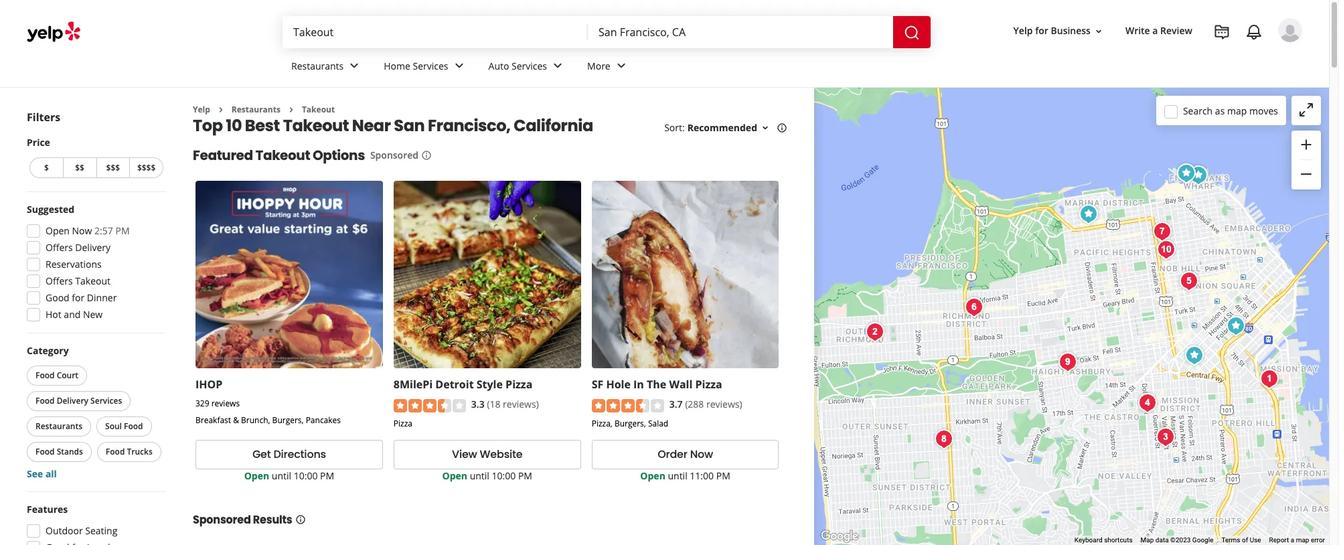 Task type: describe. For each thing, give the bounding box(es) containing it.
24 chevron down v2 image for home services
[[451, 58, 467, 74]]

(288
[[685, 398, 704, 411]]

suggested
[[27, 203, 74, 216]]

ihop link
[[196, 377, 223, 392]]

expand map image
[[1299, 102, 1315, 118]]

10:00 for website
[[492, 469, 516, 482]]

group containing category
[[24, 344, 166, 481]]

delivery for offers
[[75, 241, 111, 254]]

open for get directions
[[244, 469, 269, 482]]

$ button
[[29, 157, 63, 178]]

good
[[46, 291, 69, 304]]

filters
[[27, 110, 60, 125]]

bento peak image
[[961, 294, 988, 321]]

$$ button
[[63, 157, 96, 178]]

food court button
[[27, 366, 87, 386]]

report a map error link
[[1270, 537, 1326, 544]]

offers for offers delivery
[[46, 241, 73, 254]]

recommended button
[[688, 122, 771, 134]]

open until 11:00 pm
[[641, 469, 731, 482]]

(18
[[487, 398, 501, 411]]

1 horizontal spatial 16 info v2 image
[[421, 150, 432, 161]]

features
[[27, 503, 68, 516]]

food stands
[[36, 446, 83, 458]]

1 horizontal spatial burgers,
[[615, 418, 646, 429]]

16 chevron right v2 image for restaurants
[[216, 104, 226, 115]]

yelp for yelp for business
[[1014, 24, 1033, 37]]

zoom in image
[[1299, 136, 1315, 153]]

10:00 for directions
[[294, 469, 318, 482]]

report a map error
[[1270, 537, 1326, 544]]

0 horizontal spatial pizza
[[394, 418, 413, 429]]

group containing suggested
[[23, 203, 166, 326]]

home services link
[[373, 48, 478, 87]]

for for dinner
[[72, 291, 85, 304]]

category
[[27, 344, 69, 357]]

reviews) for view website
[[503, 398, 539, 411]]

stands
[[57, 446, 83, 458]]

food for food delivery services
[[36, 395, 55, 407]]

brad k. image
[[1279, 18, 1303, 42]]

3.3 (18 reviews)
[[472, 398, 539, 411]]

sandy's image
[[1055, 349, 1082, 375]]

food court
[[36, 370, 78, 381]]

3.3 star rating image
[[394, 399, 466, 412]]

good for dinner
[[46, 291, 117, 304]]

view website
[[452, 447, 523, 462]]

until for view
[[470, 469, 490, 482]]

pm right the 2:57
[[116, 224, 130, 237]]

329
[[196, 398, 209, 409]]

2 horizontal spatial pizza
[[696, 377, 723, 392]]

16 chevron down v2 image
[[760, 123, 771, 133]]

pizza, burgers, salad
[[592, 418, 669, 429]]

now for order
[[690, 447, 713, 462]]

san
[[394, 115, 425, 137]]

home services
[[384, 59, 449, 72]]

none field the find
[[293, 25, 577, 40]]

now for open
[[72, 224, 92, 237]]

until for get
[[272, 469, 291, 482]]

restaurants for restaurants button
[[36, 421, 82, 432]]

reviews
[[211, 398, 240, 409]]

pm for order
[[717, 469, 731, 482]]

keyboard
[[1075, 537, 1103, 544]]

open until 10:00 pm for website
[[443, 469, 533, 482]]

3.7
[[670, 398, 683, 411]]

1 vertical spatial restaurants link
[[232, 104, 281, 115]]

map region
[[782, 0, 1340, 545]]

results
[[253, 512, 292, 528]]

adam's grub shack image
[[1153, 424, 1179, 451]]

hot
[[46, 308, 61, 321]]

salad
[[648, 418, 669, 429]]

hot and new
[[46, 308, 103, 321]]

sf hole in the wall pizza
[[592, 377, 723, 392]]

ihop image
[[1185, 162, 1212, 189]]

24 chevron down v2 image for restaurants
[[347, 58, 363, 74]]

search image
[[904, 25, 920, 41]]

takeout link
[[302, 104, 335, 115]]

0 vertical spatial restaurants link
[[281, 48, 373, 87]]

16 info v2 image
[[777, 123, 788, 133]]

sf
[[592, 377, 604, 392]]

2:57
[[95, 224, 113, 237]]

home
[[384, 59, 411, 72]]

view
[[452, 447, 477, 462]]

see all button
[[27, 468, 57, 480]]

price group
[[27, 136, 166, 181]]

trucks
[[127, 446, 153, 458]]

ihop
[[196, 377, 223, 392]]

open for view website
[[443, 469, 468, 482]]

mrbeast burger image
[[1256, 365, 1283, 392]]

map for moves
[[1228, 104, 1248, 117]]

16 chevron right v2 image for takeout
[[286, 104, 297, 115]]

court
[[57, 370, 78, 381]]

offers takeout
[[46, 275, 111, 287]]

featured takeout options
[[193, 146, 365, 165]]

as
[[1216, 104, 1225, 117]]

a for write
[[1153, 24, 1159, 37]]

8milepi
[[394, 377, 433, 392]]

zoom out image
[[1299, 166, 1315, 182]]

group containing features
[[23, 503, 166, 545]]

business
[[1051, 24, 1091, 37]]

open down 'suggested'
[[46, 224, 70, 237]]

moves
[[1250, 104, 1279, 117]]

google image
[[818, 528, 862, 545]]

open now 2:57 pm
[[46, 224, 130, 237]]

©2023
[[1171, 537, 1191, 544]]

write a review
[[1126, 24, 1193, 37]]

10
[[226, 115, 242, 137]]

food for food court
[[36, 370, 55, 381]]

burgers, inside 'ihop 329 reviews breakfast & brunch, burgers, pancakes'
[[272, 415, 304, 426]]

keyboard shortcuts button
[[1075, 536, 1133, 545]]

shortcuts
[[1105, 537, 1133, 544]]

projects image
[[1215, 24, 1231, 40]]

website
[[480, 447, 523, 462]]

more
[[588, 59, 611, 72]]

food stands button
[[27, 442, 92, 462]]

services for home services
[[413, 59, 449, 72]]

korean soul chicken image
[[1153, 236, 1180, 263]]

user actions element
[[1003, 17, 1322, 99]]

style
[[477, 377, 503, 392]]

featured
[[193, 146, 253, 165]]

24 chevron down v2 image for more
[[613, 58, 630, 74]]

food trucks
[[106, 446, 153, 458]]

map
[[1141, 537, 1155, 544]]

of
[[1243, 537, 1249, 544]]

order
[[658, 447, 688, 462]]

$$$$ button
[[129, 157, 163, 178]]

terms of use link
[[1222, 537, 1262, 544]]



Task type: vqa. For each thing, say whether or not it's contained in the screenshot.
New
yes



Task type: locate. For each thing, give the bounding box(es) containing it.
burgers,
[[272, 415, 304, 426], [615, 418, 646, 429]]

now
[[72, 224, 92, 237], [690, 447, 713, 462]]

a for report
[[1291, 537, 1295, 544]]

0 horizontal spatial sponsored
[[193, 512, 251, 528]]

1 16 chevron right v2 image from the left
[[216, 104, 226, 115]]

yelp for yelp link
[[193, 104, 210, 115]]

1 10:00 from the left
[[294, 469, 318, 482]]

8milepi detroit style pizza
[[394, 377, 533, 392]]

1 horizontal spatial yelp
[[1014, 24, 1033, 37]]

1 vertical spatial restaurants
[[232, 104, 281, 115]]

terms of use
[[1222, 537, 1262, 544]]

restaurants up the takeout link
[[291, 59, 344, 72]]

kokio republic image
[[1176, 268, 1203, 294]]

sponsored left results
[[193, 512, 251, 528]]

breakfast
[[196, 415, 231, 426]]

2 24 chevron down v2 image from the left
[[613, 58, 630, 74]]

24 chevron down v2 image left the auto in the top of the page
[[451, 58, 467, 74]]

delivery
[[75, 241, 111, 254], [57, 395, 88, 407]]

10:00 down directions
[[294, 469, 318, 482]]

1 none field from the left
[[293, 25, 577, 40]]

burgers, right 'brunch,'
[[272, 415, 304, 426]]

directions
[[274, 447, 326, 462]]

0 vertical spatial 16 info v2 image
[[421, 150, 432, 161]]

ollei image
[[1149, 218, 1176, 245]]

1 horizontal spatial open until 10:00 pm
[[443, 469, 533, 482]]

until down view website
[[470, 469, 490, 482]]

sf hole in the wall pizza link
[[592, 377, 723, 392]]

2 vertical spatial restaurants
[[36, 421, 82, 432]]

24 chevron down v2 image right more
[[613, 58, 630, 74]]

hole
[[607, 377, 631, 392]]

yelp for business button
[[1009, 19, 1110, 43]]

1 vertical spatial 16 info v2 image
[[295, 514, 306, 525]]

$$$ button
[[96, 157, 129, 178]]

0 horizontal spatial services
[[91, 395, 122, 407]]

pm
[[116, 224, 130, 237], [320, 469, 334, 482], [518, 469, 533, 482], [717, 469, 731, 482]]

2 horizontal spatial restaurants
[[291, 59, 344, 72]]

food right soul
[[124, 421, 143, 432]]

none field near
[[599, 25, 883, 40]]

notifications image
[[1247, 24, 1263, 40]]

1 horizontal spatial none field
[[599, 25, 883, 40]]

order now link
[[592, 440, 779, 469]]

sort:
[[665, 122, 685, 134]]

delivery inside button
[[57, 395, 88, 407]]

pm down website
[[518, 469, 533, 482]]

1 horizontal spatial until
[[470, 469, 490, 482]]

1 vertical spatial sponsored
[[193, 512, 251, 528]]

open down the view
[[443, 469, 468, 482]]

1 horizontal spatial 16 chevron right v2 image
[[286, 104, 297, 115]]

food for food trucks
[[106, 446, 125, 458]]

until down get directions
[[272, 469, 291, 482]]

bandit dolores image
[[1135, 390, 1161, 416]]

terms
[[1222, 537, 1241, 544]]

map right as
[[1228, 104, 1248, 117]]

top
[[193, 115, 223, 137]]

write
[[1126, 24, 1151, 37]]

review
[[1161, 24, 1193, 37]]

0 horizontal spatial for
[[72, 291, 85, 304]]

24 chevron down v2 image
[[451, 58, 467, 74], [613, 58, 630, 74]]

0 horizontal spatial none field
[[293, 25, 577, 40]]

wall
[[670, 377, 693, 392]]

business categories element
[[281, 48, 1303, 87]]

0 horizontal spatial 24 chevron down v2 image
[[347, 58, 363, 74]]

food left court
[[36, 370, 55, 381]]

outdoor
[[46, 525, 83, 537]]

&
[[233, 415, 239, 426]]

1 24 chevron down v2 image from the left
[[451, 58, 467, 74]]

in
[[634, 377, 644, 392]]

restaurants inside business categories element
[[291, 59, 344, 72]]

food delivery services
[[36, 395, 122, 407]]

restaurants button
[[27, 417, 91, 437]]

auto
[[489, 59, 509, 72]]

sponsored for sponsored results
[[193, 512, 251, 528]]

3 until from the left
[[668, 469, 688, 482]]

new
[[83, 308, 103, 321]]

reservations
[[46, 258, 102, 271]]

outdoor seating
[[46, 525, 117, 537]]

2 24 chevron down v2 image from the left
[[550, 58, 566, 74]]

0 horizontal spatial map
[[1228, 104, 1248, 117]]

1 vertical spatial map
[[1297, 537, 1310, 544]]

none field up home services link on the left top of page
[[293, 25, 577, 40]]

pm for get
[[320, 469, 334, 482]]

None field
[[293, 25, 577, 40], [599, 25, 883, 40]]

sf hole in the wall pizza image
[[1076, 201, 1102, 227]]

yelp left business
[[1014, 24, 1033, 37]]

a inside write a review 'link'
[[1153, 24, 1159, 37]]

0 vertical spatial sponsored
[[370, 149, 419, 162]]

2 10:00 from the left
[[492, 469, 516, 482]]

auto services link
[[478, 48, 577, 87]]

restaurants up food stands
[[36, 421, 82, 432]]

data
[[1156, 537, 1169, 544]]

services up soul
[[91, 395, 122, 407]]

open
[[46, 224, 70, 237], [244, 469, 269, 482], [443, 469, 468, 482], [641, 469, 666, 482]]

24 chevron down v2 image
[[347, 58, 363, 74], [550, 58, 566, 74]]

map
[[1228, 104, 1248, 117], [1297, 537, 1310, 544]]

offers delivery
[[46, 241, 111, 254]]

1 horizontal spatial reviews)
[[707, 398, 743, 411]]

1 24 chevron down v2 image from the left
[[347, 58, 363, 74]]

1 horizontal spatial a
[[1291, 537, 1295, 544]]

for for business
[[1036, 24, 1049, 37]]

16 chevron down v2 image
[[1094, 26, 1105, 37]]

16 info v2 image down san
[[421, 150, 432, 161]]

10:00 down website
[[492, 469, 516, 482]]

write a review link
[[1121, 19, 1198, 43]]

a right report
[[1291, 537, 1295, 544]]

1 horizontal spatial 10:00
[[492, 469, 516, 482]]

open down get
[[244, 469, 269, 482]]

open until 10:00 pm
[[244, 469, 334, 482], [443, 469, 533, 482]]

1 reviews) from the left
[[503, 398, 539, 411]]

1 horizontal spatial map
[[1297, 537, 1310, 544]]

delivery down open now 2:57 pm
[[75, 241, 111, 254]]

2 horizontal spatial until
[[668, 469, 688, 482]]

pizza down the 3.3 star rating image
[[394, 418, 413, 429]]

1 offers from the top
[[46, 241, 73, 254]]

for inside 'group'
[[72, 291, 85, 304]]

the
[[647, 377, 667, 392]]

food left trucks
[[106, 446, 125, 458]]

16 chevron right v2 image
[[216, 104, 226, 115], [286, 104, 297, 115]]

24 chevron down v2 image inside the auto services link
[[550, 58, 566, 74]]

yelp inside 'yelp for business' "button"
[[1014, 24, 1033, 37]]

yelp left 10
[[193, 104, 210, 115]]

food
[[36, 370, 55, 381], [36, 395, 55, 407], [124, 421, 143, 432], [36, 446, 55, 458], [106, 446, 125, 458]]

get
[[252, 447, 271, 462]]

Near text field
[[599, 25, 883, 40]]

food delivery services button
[[27, 391, 131, 411]]

pizza,
[[592, 418, 613, 429]]

0 horizontal spatial 16 chevron right v2 image
[[216, 104, 226, 115]]

2 horizontal spatial services
[[512, 59, 547, 72]]

pm right 11:00
[[717, 469, 731, 482]]

california
[[514, 115, 593, 137]]

16 chevron right v2 image right yelp link
[[216, 104, 226, 115]]

keyboard shortcuts
[[1075, 537, 1133, 544]]

reviews) right '(18'
[[503, 398, 539, 411]]

0 horizontal spatial now
[[72, 224, 92, 237]]

pizza up 3.3 (18 reviews)
[[506, 377, 533, 392]]

8milepi detroit style pizza image
[[1223, 313, 1250, 339]]

0 vertical spatial now
[[72, 224, 92, 237]]

1 until from the left
[[272, 469, 291, 482]]

report
[[1270, 537, 1290, 544]]

none field up business categories element
[[599, 25, 883, 40]]

near
[[352, 115, 391, 137]]

open down order
[[641, 469, 666, 482]]

food trucks button
[[97, 442, 161, 462]]

search
[[1184, 104, 1213, 117]]

oodle yunnan rice noodle image
[[862, 319, 889, 345]]

seating
[[85, 525, 117, 537]]

auto services
[[489, 59, 547, 72]]

1 horizontal spatial 24 chevron down v2 image
[[550, 58, 566, 74]]

24 chevron down v2 image inside the more link
[[613, 58, 630, 74]]

restaurants for the top "restaurants" link
[[291, 59, 344, 72]]

until for order
[[668, 469, 688, 482]]

services inside food delivery services button
[[91, 395, 122, 407]]

a right write on the right top of page
[[1153, 24, 1159, 37]]

16 chevron right v2 image left the takeout link
[[286, 104, 297, 115]]

1 horizontal spatial 24 chevron down v2 image
[[613, 58, 630, 74]]

sponsored results
[[193, 512, 292, 528]]

0 vertical spatial delivery
[[75, 241, 111, 254]]

open until 10:00 pm down view website
[[443, 469, 533, 482]]

0 vertical spatial yelp
[[1014, 24, 1033, 37]]

takeout
[[302, 104, 335, 115], [283, 115, 349, 137], [256, 146, 310, 165], [75, 275, 111, 287]]

offers up the "good"
[[46, 275, 73, 287]]

and
[[64, 308, 81, 321]]

11:00
[[690, 469, 714, 482]]

delivery for food
[[57, 395, 88, 407]]

now up 11:00
[[690, 447, 713, 462]]

1 horizontal spatial sponsored
[[370, 149, 419, 162]]

0 horizontal spatial open until 10:00 pm
[[244, 469, 334, 482]]

food up see all
[[36, 446, 55, 458]]

reviews) for order now
[[707, 398, 743, 411]]

services inside home services link
[[413, 59, 449, 72]]

reviews) right (288
[[707, 398, 743, 411]]

0 horizontal spatial 10:00
[[294, 469, 318, 482]]

3.7 star rating image
[[592, 399, 664, 412]]

24 chevron down v2 image inside "restaurants" link
[[347, 58, 363, 74]]

options
[[313, 146, 365, 165]]

order now
[[658, 447, 713, 462]]

offers for offers takeout
[[46, 275, 73, 287]]

detroit
[[436, 377, 474, 392]]

10:00
[[294, 469, 318, 482], [492, 469, 516, 482]]

best
[[245, 115, 280, 137]]

for left business
[[1036, 24, 1049, 37]]

see all
[[27, 468, 57, 480]]

for down offers takeout
[[72, 291, 85, 304]]

open until 10:00 pm down get directions
[[244, 469, 334, 482]]

bun appétit image
[[1181, 342, 1208, 369]]

restaurants link right top on the top of page
[[232, 104, 281, 115]]

restaurants inside button
[[36, 421, 82, 432]]

1 horizontal spatial pizza
[[506, 377, 533, 392]]

now inside order now link
[[690, 447, 713, 462]]

Find text field
[[293, 25, 577, 40]]

until down order
[[668, 469, 688, 482]]

1 vertical spatial yelp
[[193, 104, 210, 115]]

1 horizontal spatial restaurants link
[[281, 48, 373, 87]]

food for food stands
[[36, 446, 55, 458]]

services for auto services
[[512, 59, 547, 72]]

top 10 best takeout near san francisco, california
[[193, 115, 593, 137]]

1 horizontal spatial restaurants
[[232, 104, 281, 115]]

0 vertical spatial offers
[[46, 241, 73, 254]]

burgers, down 3.7 star rating image
[[615, 418, 646, 429]]

24 chevron down v2 image left home
[[347, 58, 363, 74]]

2 offers from the top
[[46, 275, 73, 287]]

0 horizontal spatial restaurants
[[36, 421, 82, 432]]

sponsored
[[370, 149, 419, 162], [193, 512, 251, 528]]

restaurants link up the takeout link
[[281, 48, 373, 87]]

0 vertical spatial restaurants
[[291, 59, 344, 72]]

1 horizontal spatial services
[[413, 59, 449, 72]]

1 horizontal spatial now
[[690, 447, 713, 462]]

pm for view
[[518, 469, 533, 482]]

mama mu's bistro image
[[931, 426, 958, 453]]

pm down directions
[[320, 469, 334, 482]]

1 vertical spatial delivery
[[57, 395, 88, 407]]

sponsored for sponsored
[[370, 149, 419, 162]]

$$$
[[106, 162, 120, 174]]

0 horizontal spatial 16 info v2 image
[[295, 514, 306, 525]]

until
[[272, 469, 291, 482], [470, 469, 490, 482], [668, 469, 688, 482]]

services
[[413, 59, 449, 72], [512, 59, 547, 72], [91, 395, 122, 407]]

16 info v2 image right results
[[295, 514, 306, 525]]

1 vertical spatial now
[[690, 447, 713, 462]]

0 vertical spatial map
[[1228, 104, 1248, 117]]

pizza up '3.7 (288 reviews)' in the bottom of the page
[[696, 377, 723, 392]]

24 chevron down v2 image right auto services
[[550, 58, 566, 74]]

24 chevron down v2 image inside home services link
[[451, 58, 467, 74]]

0 vertical spatial a
[[1153, 24, 1159, 37]]

get directions
[[252, 447, 326, 462]]

map for error
[[1297, 537, 1310, 544]]

0 horizontal spatial yelp
[[193, 104, 210, 115]]

sponsored down 'top 10 best takeout near san francisco, california'
[[370, 149, 419, 162]]

1 vertical spatial a
[[1291, 537, 1295, 544]]

group
[[1292, 131, 1322, 190], [23, 203, 166, 326], [24, 344, 166, 481], [23, 503, 166, 545]]

soul food
[[105, 421, 143, 432]]

0 horizontal spatial a
[[1153, 24, 1159, 37]]

2 16 chevron right v2 image from the left
[[286, 104, 297, 115]]

services right home
[[413, 59, 449, 72]]

applebee's grill + bar image
[[1173, 160, 1200, 187]]

food down food court button on the left bottom of page
[[36, 395, 55, 407]]

0 horizontal spatial 24 chevron down v2 image
[[451, 58, 467, 74]]

1 vertical spatial for
[[72, 291, 85, 304]]

1 horizontal spatial for
[[1036, 24, 1049, 37]]

None search field
[[283, 16, 934, 48]]

0 vertical spatial for
[[1036, 24, 1049, 37]]

services right the auto in the top of the page
[[512, 59, 547, 72]]

0 horizontal spatial burgers,
[[272, 415, 304, 426]]

for inside "button"
[[1036, 24, 1049, 37]]

delivery down court
[[57, 395, 88, 407]]

yelp for business
[[1014, 24, 1091, 37]]

24 chevron down v2 image for auto services
[[550, 58, 566, 74]]

3.3
[[472, 398, 485, 411]]

offers up reservations at left top
[[46, 241, 73, 254]]

more link
[[577, 48, 640, 87]]

services inside the auto services link
[[512, 59, 547, 72]]

0 horizontal spatial restaurants link
[[232, 104, 281, 115]]

use
[[1251, 537, 1262, 544]]

1 open until 10:00 pm from the left
[[244, 469, 334, 482]]

all
[[45, 468, 57, 480]]

0 horizontal spatial reviews)
[[503, 398, 539, 411]]

brunch,
[[241, 415, 270, 426]]

2 open until 10:00 pm from the left
[[443, 469, 533, 482]]

francisco,
[[428, 115, 511, 137]]

2 none field from the left
[[599, 25, 883, 40]]

1 vertical spatial offers
[[46, 275, 73, 287]]

2 reviews) from the left
[[707, 398, 743, 411]]

map left error
[[1297, 537, 1310, 544]]

soul food button
[[96, 417, 152, 437]]

pizza
[[506, 377, 533, 392], [696, 377, 723, 392], [394, 418, 413, 429]]

open for order now
[[641, 469, 666, 482]]

16 info v2 image
[[421, 150, 432, 161], [295, 514, 306, 525]]

now up offers delivery
[[72, 224, 92, 237]]

open until 10:00 pm for directions
[[244, 469, 334, 482]]

2 until from the left
[[470, 469, 490, 482]]

restaurants right top on the top of page
[[232, 104, 281, 115]]

0 horizontal spatial until
[[272, 469, 291, 482]]



